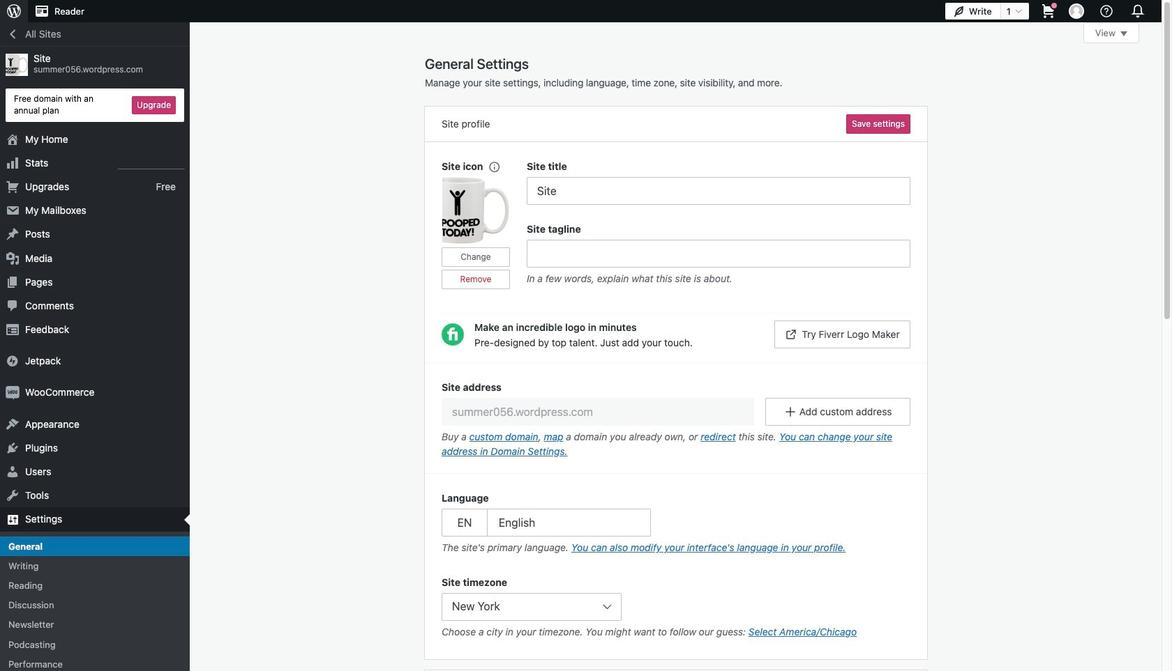 Task type: locate. For each thing, give the bounding box(es) containing it.
main content
[[425, 22, 1140, 672]]

manage your notifications image
[[1128, 1, 1148, 21]]

fiverr small logo image
[[442, 324, 464, 346]]

group
[[442, 159, 527, 306], [527, 159, 911, 205], [527, 222, 911, 290], [425, 363, 927, 475], [442, 491, 911, 559], [442, 576, 911, 644]]

closed image
[[1121, 31, 1128, 36]]

manage your sites image
[[6, 3, 22, 20]]

0 vertical spatial img image
[[6, 355, 20, 369]]

more information image
[[487, 160, 500, 173]]

img image
[[6, 355, 20, 369], [6, 386, 20, 400]]

2 img image from the top
[[6, 386, 20, 400]]

None text field
[[527, 240, 911, 268]]

1 vertical spatial img image
[[6, 386, 20, 400]]

None text field
[[527, 177, 911, 205], [442, 398, 755, 426], [527, 177, 911, 205], [442, 398, 755, 426]]



Task type: vqa. For each thing, say whether or not it's contained in the screenshot.
"Dismiss" "image"
no



Task type: describe. For each thing, give the bounding box(es) containing it.
my profile image
[[1069, 3, 1084, 19]]

my shopping cart image
[[1040, 3, 1057, 20]]

highest hourly views 0 image
[[118, 160, 184, 169]]

help image
[[1098, 3, 1115, 20]]

1 img image from the top
[[6, 355, 20, 369]]



